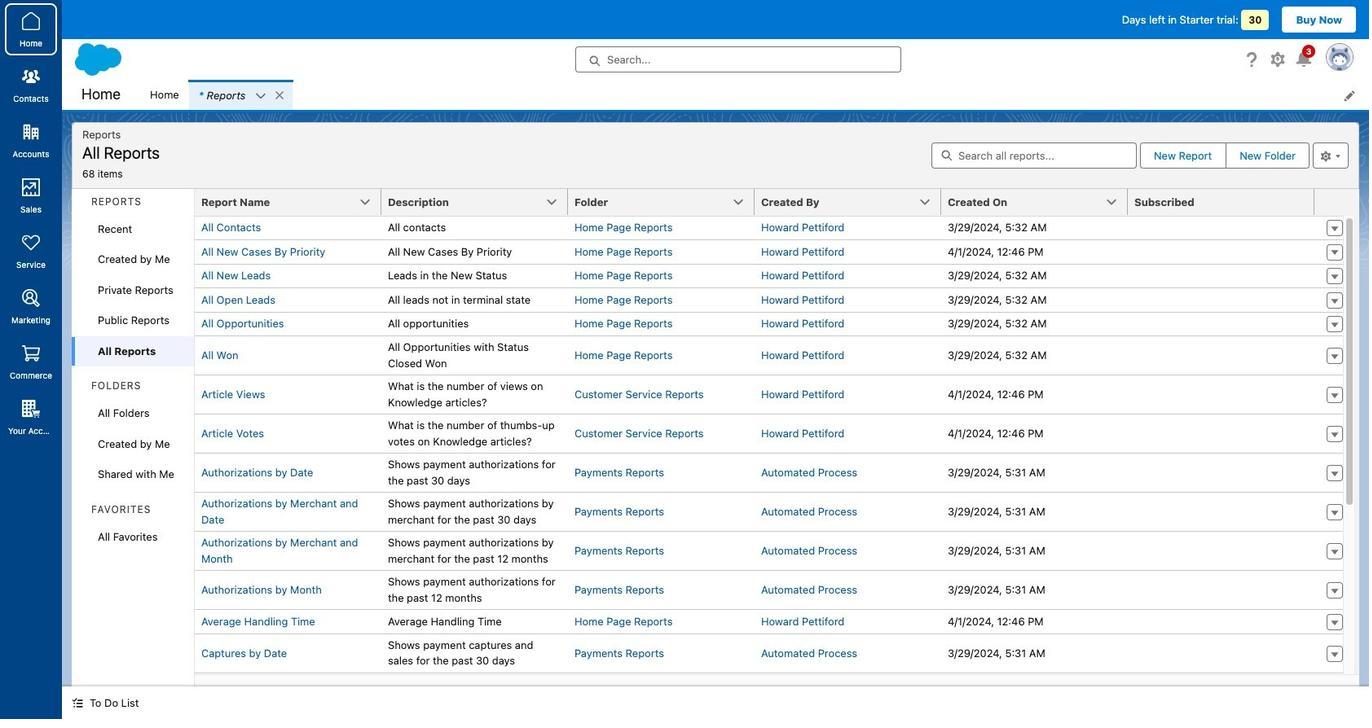 Task type: vqa. For each thing, say whether or not it's contained in the screenshot.
All Open Leads|Leads|List View element
no



Task type: describe. For each thing, give the bounding box(es) containing it.
1 vertical spatial text default image
[[72, 698, 83, 709]]

Search all reports... text field
[[932, 142, 1137, 169]]

all reports grid
[[195, 189, 1356, 720]]

1 horizontal spatial text default image
[[255, 90, 267, 102]]

description column header
[[381, 189, 578, 216]]

folder column header
[[568, 189, 765, 216]]



Task type: locate. For each thing, give the bounding box(es) containing it.
created on column header
[[941, 189, 1138, 216]]

actions image
[[1315, 189, 1356, 215]]

0 horizontal spatial text default image
[[72, 698, 83, 709]]

subscribed column header
[[1128, 189, 1325, 216]]

0 vertical spatial text default image
[[255, 90, 267, 102]]

text default image
[[255, 90, 267, 102], [72, 698, 83, 709]]

text default image
[[274, 89, 286, 101]]

actions column header
[[1315, 189, 1356, 216]]

list
[[140, 80, 1369, 110]]

report name column header
[[195, 189, 391, 216]]

cell
[[1128, 240, 1315, 264], [1128, 264, 1315, 288], [1128, 288, 1315, 312], [1128, 312, 1315, 336], [1128, 336, 1315, 375], [1128, 375, 1315, 414], [1128, 414, 1315, 454], [1128, 454, 1315, 493], [1128, 493, 1315, 532], [1128, 532, 1315, 571], [1128, 571, 1315, 610], [1128, 610, 1315, 634], [1128, 634, 1315, 673], [381, 673, 568, 720], [568, 673, 755, 720], [755, 673, 941, 720], [941, 673, 1128, 720], [1128, 673, 1315, 720], [1315, 673, 1356, 720]]

created by column header
[[755, 189, 951, 216]]

list item
[[189, 80, 293, 110]]



